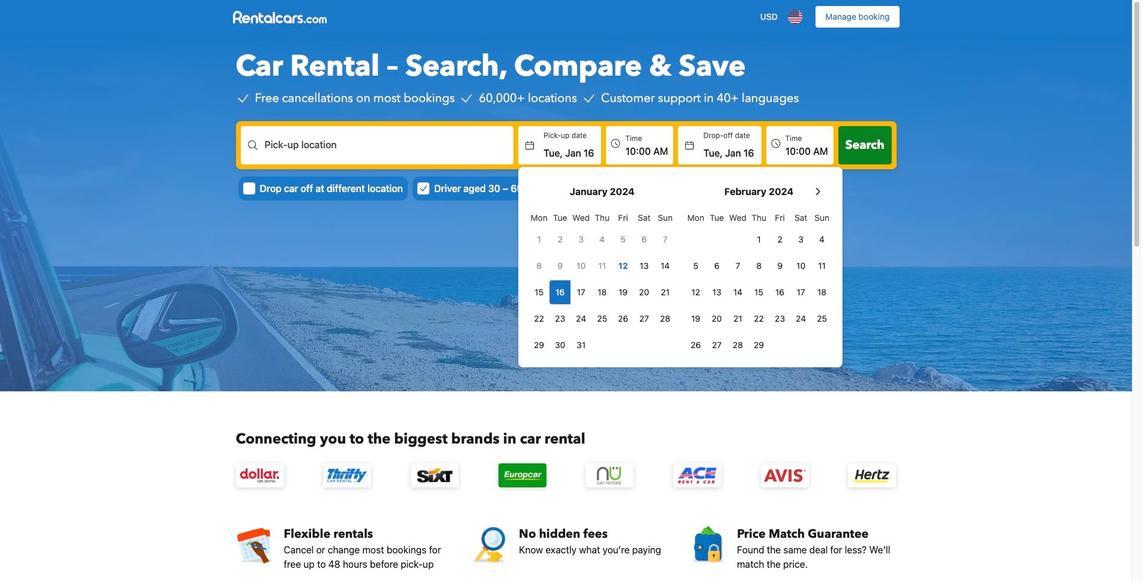 Task type: locate. For each thing, give the bounding box(es) containing it.
30 January 2024 checkbox
[[550, 334, 571, 358]]

price match guarantee image
[[689, 526, 728, 565]]

22 February 2024 checkbox
[[749, 307, 770, 331]]

6 February 2024 checkbox
[[707, 254, 728, 278]]

1 grid from the left
[[529, 206, 676, 358]]

0 horizontal spatial grid
[[529, 206, 676, 358]]

flexible rentals image
[[236, 526, 274, 565]]

27 January 2024 checkbox
[[634, 307, 655, 331]]

23 February 2024 checkbox
[[770, 307, 791, 331]]

29 February 2024 checkbox
[[749, 334, 770, 358]]

rentalcars.com brand logo image
[[233, 4, 327, 30]]

1 horizontal spatial grid
[[686, 206, 833, 358]]

cell
[[550, 278, 571, 305]]

Pick-up location field
[[265, 145, 514, 160]]

6 January 2024 checkbox
[[634, 228, 655, 252]]

avis image
[[761, 464, 809, 488]]

5 February 2024 checkbox
[[686, 254, 707, 278]]

13 January 2024 checkbox
[[634, 254, 655, 278]]

8 February 2024 checkbox
[[749, 254, 770, 278]]

23 January 2024 checkbox
[[550, 307, 571, 331]]

thrifty image
[[323, 464, 372, 488]]

24 January 2024 checkbox
[[571, 307, 592, 331]]

28 January 2024 checkbox
[[655, 307, 676, 331]]

ace rent a car image
[[674, 464, 722, 488]]

12 January 2024 checkbox
[[613, 254, 634, 278]]

16 February 2024 checkbox
[[770, 281, 791, 305]]

14 February 2024 checkbox
[[728, 281, 749, 305]]

5 January 2024 checkbox
[[613, 228, 634, 252]]

banner
[[0, 0, 1133, 34]]

17 January 2024 checkbox
[[571, 281, 592, 305]]

hertz image
[[849, 464, 897, 488]]

26 February 2024 checkbox
[[686, 334, 707, 358]]

16 January 2024 checkbox
[[550, 281, 571, 305]]

14 January 2024 checkbox
[[655, 254, 676, 278]]

grid
[[529, 206, 676, 358], [686, 206, 833, 358]]

27 February 2024 checkbox
[[707, 334, 728, 358]]

2 January 2024 checkbox
[[550, 228, 571, 252]]

29 January 2024 checkbox
[[529, 334, 550, 358]]

18 January 2024 checkbox
[[592, 281, 613, 305]]

8 January 2024 checkbox
[[529, 254, 550, 278]]

4 February 2024 checkbox
[[812, 228, 833, 252]]

7 January 2024 checkbox
[[655, 228, 676, 252]]

25 January 2024 checkbox
[[592, 307, 613, 331]]

nu car rental image
[[586, 464, 634, 488]]



Task type: describe. For each thing, give the bounding box(es) containing it.
21 January 2024 checkbox
[[655, 281, 676, 305]]

us language icon image
[[789, 10, 803, 24]]

2 February 2024 checkbox
[[770, 228, 791, 252]]

18 February 2024 checkbox
[[812, 281, 833, 305]]

21 February 2024 checkbox
[[728, 307, 749, 331]]

sixt image
[[411, 464, 459, 488]]

3 January 2024 checkbox
[[571, 228, 592, 252]]

cell inside grid
[[550, 278, 571, 305]]

12 February 2024 checkbox
[[686, 281, 707, 305]]

1 February 2024 checkbox
[[749, 228, 770, 252]]

15 January 2024 checkbox
[[529, 281, 550, 305]]

22 January 2024 checkbox
[[529, 307, 550, 331]]

24 February 2024 checkbox
[[791, 307, 812, 331]]

10 February 2024 checkbox
[[791, 254, 812, 278]]

20 January 2024 checkbox
[[634, 281, 655, 305]]

25 February 2024 checkbox
[[812, 307, 833, 331]]

19 January 2024 checkbox
[[613, 281, 634, 305]]

7 February 2024 checkbox
[[728, 254, 749, 278]]

3 February 2024 checkbox
[[791, 228, 812, 252]]

17 February 2024 checkbox
[[791, 281, 812, 305]]

1 January 2024 checkbox
[[529, 228, 550, 252]]

15 February 2024 checkbox
[[749, 281, 770, 305]]

no hidden fees image
[[471, 526, 510, 565]]

11 February 2024 checkbox
[[812, 254, 833, 278]]

31 January 2024 checkbox
[[571, 334, 592, 358]]

europcar image
[[499, 464, 547, 488]]

10 January 2024 checkbox
[[571, 254, 592, 278]]

2 grid from the left
[[686, 206, 833, 358]]

13 February 2024 checkbox
[[707, 281, 728, 305]]

9 February 2024 checkbox
[[770, 254, 791, 278]]

20 February 2024 checkbox
[[707, 307, 728, 331]]

19 February 2024 checkbox
[[686, 307, 707, 331]]

11 January 2024 checkbox
[[592, 254, 613, 278]]

4 January 2024 checkbox
[[592, 228, 613, 252]]

9 January 2024 checkbox
[[550, 254, 571, 278]]

28 February 2024 checkbox
[[728, 334, 749, 358]]

dollar image
[[236, 464, 284, 488]]

26 January 2024 checkbox
[[613, 307, 634, 331]]



Task type: vqa. For each thing, say whether or not it's contained in the screenshot.
18 JANUARY 2024 checkbox
yes



